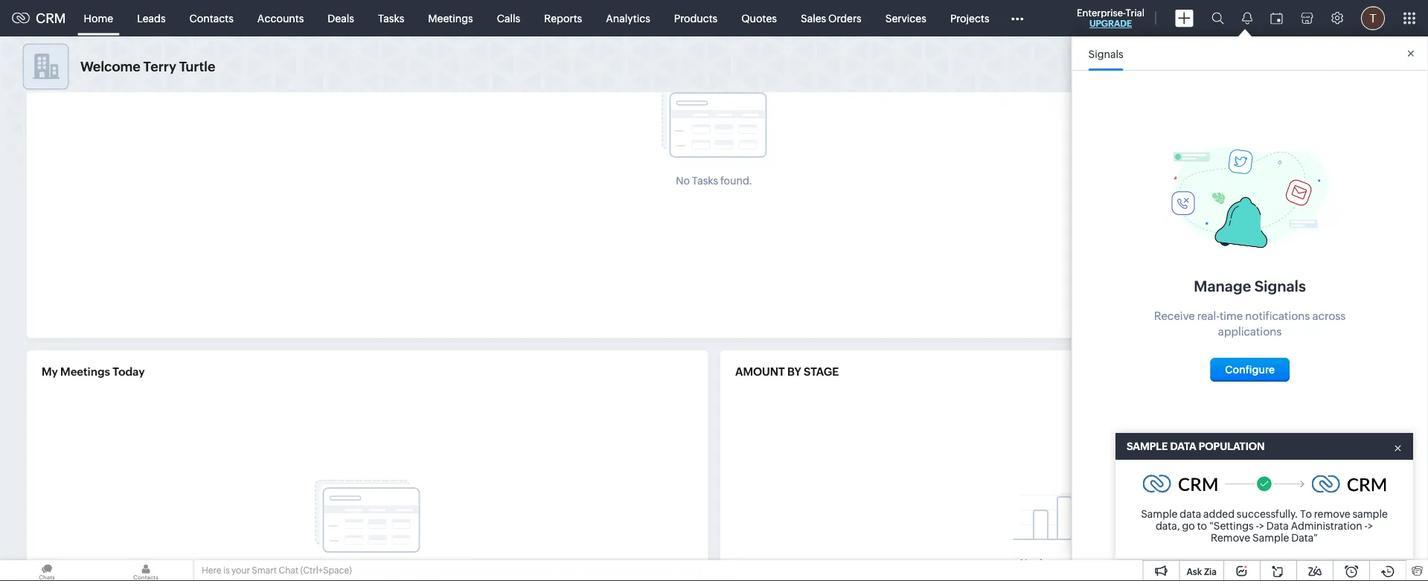 Task type: describe. For each thing, give the bounding box(es) containing it.
(ctrl+space)
[[300, 566, 352, 576]]

create menu element
[[1167, 0, 1203, 36]]

calls
[[497, 12, 521, 24]]

signals element
[[1234, 0, 1262, 36]]

1 - from the left
[[1256, 520, 1260, 532]]

classic view
[[1312, 62, 1372, 74]]

chat
[[279, 566, 299, 576]]

sample data population
[[1127, 441, 1265, 453]]

crm image
[[1312, 475, 1387, 493]]

ask
[[1187, 567, 1203, 577]]

deals
[[328, 12, 354, 24]]

smart
[[252, 566, 277, 576]]

turtle
[[179, 59, 215, 74]]

projects
[[951, 12, 990, 24]]

customize home page link
[[1201, 155, 1354, 167]]

to
[[1198, 520, 1208, 532]]

sample
[[1353, 509, 1388, 520]]

data,
[[1156, 520, 1181, 532]]

classic
[[1312, 62, 1347, 74]]

applications
[[1219, 325, 1282, 338]]

customize home page
[[1216, 155, 1326, 167]]

to
[[1301, 509, 1313, 520]]

manage
[[1195, 278, 1252, 295]]

classic view link
[[1312, 62, 1395, 74]]

your
[[232, 566, 250, 576]]

welcome
[[80, 59, 140, 74]]

sales
[[801, 12, 827, 24]]

trial
[[1126, 7, 1145, 18]]

my
[[42, 366, 58, 379]]

signals link
[[1089, 47, 1124, 62]]

Other Modules field
[[1002, 6, 1034, 30]]

no for no data available
[[1020, 558, 1034, 570]]

reports
[[544, 12, 582, 24]]

accounts link
[[246, 0, 316, 36]]

notifications
[[1246, 309, 1311, 322]]

contacts link
[[178, 0, 246, 36]]

zia
[[1205, 567, 1217, 577]]

data"
[[1292, 532, 1319, 544]]

page
[[1302, 155, 1326, 167]]

no for no tasks found.
[[676, 175, 690, 187]]

across
[[1313, 309, 1347, 322]]

orders
[[829, 12, 862, 24]]

analytics
[[606, 12, 651, 24]]

population
[[1199, 441, 1265, 453]]

receive real-time notifications across applications
[[1155, 309, 1347, 338]]

deals link
[[316, 0, 366, 36]]

amount by stage
[[736, 366, 839, 379]]

quotes
[[742, 12, 777, 24]]

home for manager's
[[1269, 134, 1298, 146]]

go
[[1183, 520, 1196, 532]]

here is your smart chat (ctrl+space)
[[202, 566, 352, 576]]

sample for sample data added successfully. to remove sample data, go to "settings -> data administration -> remove sample data"
[[1142, 509, 1178, 520]]

manager's home link
[[1201, 131, 1354, 146]]

products
[[674, 12, 718, 24]]

meetings link
[[416, 0, 485, 36]]

products link
[[662, 0, 730, 36]]

manager's
[[1216, 134, 1267, 146]]

0 vertical spatial home
[[84, 12, 113, 24]]

2 > from the left
[[1368, 520, 1374, 532]]

remove
[[1211, 532, 1251, 544]]

crm
[[36, 11, 66, 26]]

analytics link
[[594, 0, 662, 36]]

data for available
[[1036, 558, 1058, 570]]

configure link
[[1211, 358, 1290, 382]]

reports link
[[533, 0, 594, 36]]

calendar image
[[1271, 12, 1284, 24]]

sample data added successfully. to remove sample data, go to "settings -> data administration -> remove sample data"
[[1142, 509, 1388, 544]]

home link
[[72, 0, 125, 36]]

sample for sample data population
[[1127, 441, 1168, 453]]

terry
[[143, 59, 176, 74]]

no tasks found.
[[676, 175, 753, 187]]

is
[[223, 566, 230, 576]]

customize
[[1216, 155, 1268, 167]]



Task type: vqa. For each thing, say whether or not it's contained in the screenshot.
CRM "link"
yes



Task type: locate. For each thing, give the bounding box(es) containing it.
sample
[[1127, 441, 1168, 453], [1142, 509, 1178, 520], [1253, 532, 1290, 544]]

data left population
[[1171, 441, 1197, 453]]

projects link
[[939, 0, 1002, 36]]

2 - from the left
[[1365, 520, 1368, 532]]

by
[[788, 366, 802, 379]]

0 vertical spatial data
[[1171, 441, 1197, 453]]

manager's home
[[1216, 134, 1298, 146]]

today
[[113, 366, 145, 379]]

successfully.
[[1237, 509, 1299, 520]]

search element
[[1203, 0, 1234, 36]]

upgrade
[[1090, 19, 1133, 29]]

ask zia
[[1187, 567, 1217, 577]]

> right "settings
[[1260, 520, 1265, 532]]

0 vertical spatial data
[[1180, 509, 1202, 520]]

home down manager's home link
[[1270, 155, 1300, 167]]

calls link
[[485, 0, 533, 36]]

1 vertical spatial home
[[1269, 134, 1298, 146]]

1 vertical spatial sample
[[1142, 509, 1178, 520]]

no
[[676, 175, 690, 187], [1020, 558, 1034, 570]]

welcome terry turtle
[[80, 59, 215, 74]]

chats image
[[0, 561, 94, 582]]

sales orders
[[801, 12, 862, 24]]

home for customize
[[1270, 155, 1300, 167]]

sales orders link
[[789, 0, 874, 36]]

0 horizontal spatial >
[[1260, 520, 1265, 532]]

1 horizontal spatial no
[[1020, 558, 1034, 570]]

1 horizontal spatial -
[[1365, 520, 1368, 532]]

0 horizontal spatial -
[[1256, 520, 1260, 532]]

contacts image
[[99, 561, 193, 582]]

data left available
[[1036, 558, 1058, 570]]

available
[[1060, 558, 1102, 570]]

added
[[1204, 509, 1235, 520]]

0 vertical spatial tasks
[[378, 12, 405, 24]]

tasks right deals link
[[378, 12, 405, 24]]

signals up notifications
[[1255, 278, 1307, 295]]

0 horizontal spatial signals
[[1089, 48, 1124, 60]]

1 vertical spatial meetings
[[60, 366, 110, 379]]

quotes link
[[730, 0, 789, 36]]

0 horizontal spatial meetings
[[60, 366, 110, 379]]

remove
[[1315, 509, 1351, 520]]

signals down 'upgrade'
[[1089, 48, 1124, 60]]

tasks left found.
[[692, 175, 719, 187]]

- right remove
[[1365, 520, 1368, 532]]

1 vertical spatial no
[[1020, 558, 1034, 570]]

manage signals
[[1195, 278, 1307, 295]]

0 vertical spatial sample
[[1127, 441, 1168, 453]]

1 vertical spatial data
[[1036, 558, 1058, 570]]

meetings right my
[[60, 366, 110, 379]]

accounts
[[257, 12, 304, 24]]

1 vertical spatial tasks
[[692, 175, 719, 187]]

home up customize home page link
[[1269, 134, 1298, 146]]

here
[[202, 566, 221, 576]]

0 horizontal spatial data
[[1036, 558, 1058, 570]]

profile image
[[1362, 6, 1386, 30]]

no left found.
[[676, 175, 690, 187]]

administration
[[1292, 520, 1363, 532]]

configure
[[1226, 364, 1275, 376]]

receive
[[1155, 309, 1196, 322]]

no data available
[[1020, 558, 1102, 570]]

data
[[1180, 509, 1202, 520], [1036, 558, 1058, 570]]

1 > from the left
[[1260, 520, 1265, 532]]

leads link
[[125, 0, 178, 36]]

1 horizontal spatial >
[[1368, 520, 1374, 532]]

leads
[[137, 12, 166, 24]]

contacts
[[190, 12, 234, 24]]

real-
[[1198, 309, 1220, 322]]

- right "settings
[[1256, 520, 1260, 532]]

tasks
[[378, 12, 405, 24], [692, 175, 719, 187]]

my meetings today
[[42, 366, 145, 379]]

0 vertical spatial meetings
[[428, 12, 473, 24]]

time
[[1220, 309, 1244, 322]]

1 horizontal spatial tasks
[[692, 175, 719, 187]]

0 horizontal spatial data
[[1171, 441, 1197, 453]]

enterprise-trial upgrade
[[1077, 7, 1145, 29]]

0 horizontal spatial tasks
[[378, 12, 405, 24]]

data inside sample data added successfully. to remove sample data, go to "settings -> data administration -> remove sample data"
[[1180, 509, 1202, 520]]

1 horizontal spatial data
[[1267, 520, 1289, 532]]

enterprise-
[[1077, 7, 1126, 18]]

0 vertical spatial signals
[[1089, 48, 1124, 60]]

"settings
[[1210, 520, 1254, 532]]

crm link
[[12, 11, 66, 26]]

home
[[84, 12, 113, 24], [1269, 134, 1298, 146], [1270, 155, 1300, 167]]

1 horizontal spatial signals
[[1255, 278, 1307, 295]]

found.
[[721, 175, 753, 187]]

0 vertical spatial no
[[676, 175, 690, 187]]

services
[[886, 12, 927, 24]]

>
[[1260, 520, 1265, 532], [1368, 520, 1374, 532]]

2 vertical spatial home
[[1270, 155, 1300, 167]]

signals image
[[1243, 12, 1253, 25]]

profile element
[[1353, 0, 1395, 36]]

1 horizontal spatial data
[[1180, 509, 1202, 520]]

create menu image
[[1176, 9, 1194, 27]]

1 vertical spatial signals
[[1255, 278, 1307, 295]]

data left data"
[[1267, 520, 1289, 532]]

home right crm
[[84, 12, 113, 24]]

services link
[[874, 0, 939, 36]]

view
[[1349, 62, 1372, 74]]

2 vertical spatial sample
[[1253, 532, 1290, 544]]

stage
[[804, 366, 839, 379]]

0 horizontal spatial no
[[676, 175, 690, 187]]

meetings
[[428, 12, 473, 24], [60, 366, 110, 379]]

tasks link
[[366, 0, 416, 36]]

amount
[[736, 366, 785, 379]]

data for added
[[1180, 509, 1202, 520]]

signals
[[1089, 48, 1124, 60], [1255, 278, 1307, 295]]

> right remove
[[1368, 520, 1374, 532]]

no left available
[[1020, 558, 1034, 570]]

1 vertical spatial data
[[1267, 520, 1289, 532]]

1 horizontal spatial meetings
[[428, 12, 473, 24]]

search image
[[1212, 12, 1225, 25]]

meetings left calls link
[[428, 12, 473, 24]]

data left added
[[1180, 509, 1202, 520]]

data inside sample data added successfully. to remove sample data, go to "settings -> data administration -> remove sample data"
[[1267, 520, 1289, 532]]

-
[[1256, 520, 1260, 532], [1365, 520, 1368, 532]]



